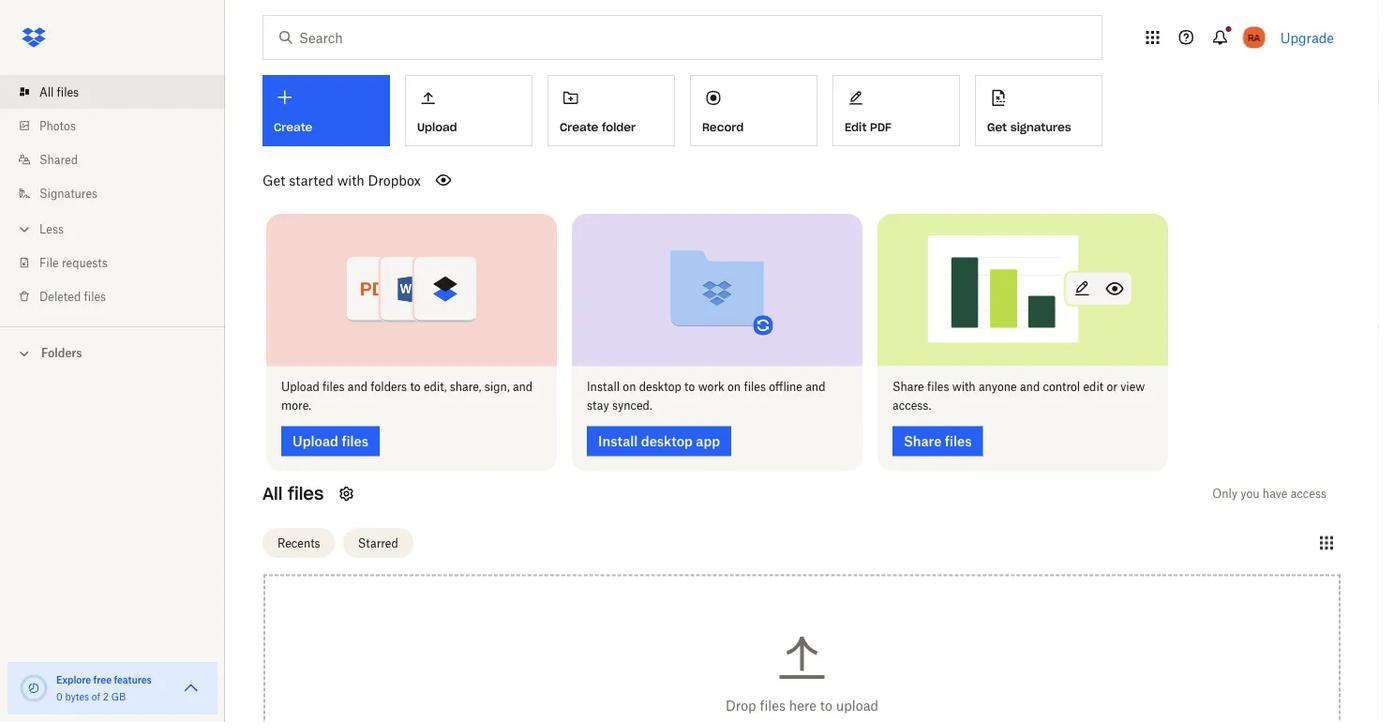 Task type: describe. For each thing, give the bounding box(es) containing it.
upload for upload
[[417, 120, 457, 134]]

drop files here to upload
[[726, 698, 879, 714]]

upgrade
[[1281, 30, 1335, 45]]

create button
[[263, 75, 390, 146]]

or
[[1107, 380, 1118, 394]]

you
[[1241, 487, 1260, 501]]

ra button
[[1240, 23, 1270, 53]]

files inside list item
[[57, 85, 79, 99]]

sign,
[[485, 380, 510, 394]]

install for install on desktop to work on files offline and stay synced.
[[587, 380, 620, 394]]

1 horizontal spatial all files
[[263, 483, 324, 505]]

install desktop app
[[598, 433, 720, 449]]

app
[[696, 433, 720, 449]]

folders button
[[0, 339, 225, 366]]

get for get started with dropbox
[[263, 172, 285, 188]]

only
[[1213, 487, 1238, 501]]

deleted
[[39, 289, 81, 303]]

2
[[103, 691, 109, 703]]

upload
[[836, 698, 879, 714]]

record
[[703, 120, 744, 134]]

share,
[[450, 380, 482, 394]]

create folder
[[560, 120, 636, 134]]

all files link
[[15, 75, 225, 109]]

to for install on desktop to work on files offline and stay synced.
[[685, 380, 695, 394]]

starred button
[[343, 528, 413, 558]]

share for share files
[[904, 433, 942, 449]]

share files button
[[893, 426, 984, 456]]

install on desktop to work on files offline and stay synced.
[[587, 380, 826, 413]]

files up folder settings icon
[[342, 433, 369, 449]]

starred
[[358, 536, 398, 550]]

synced.
[[612, 399, 653, 413]]

with for started
[[337, 172, 365, 188]]

signatures link
[[15, 176, 225, 210]]

access.
[[893, 399, 932, 413]]

photos link
[[15, 109, 225, 143]]

free
[[93, 674, 112, 686]]

share files
[[904, 433, 972, 449]]

all inside list item
[[39, 85, 54, 99]]

record button
[[690, 75, 818, 146]]

more.
[[281, 399, 312, 413]]

get signatures button
[[975, 75, 1103, 146]]

shared
[[39, 152, 78, 166]]

files inside upload files and folders to edit, share, sign, and more.
[[323, 380, 345, 394]]

and inside 'install on desktop to work on files offline and stay synced.'
[[806, 380, 826, 394]]

files inside 'install on desktop to work on files offline and stay synced.'
[[744, 380, 766, 394]]

work
[[698, 380, 725, 394]]

create for create
[[274, 120, 313, 135]]

upload files and folders to edit, share, sign, and more.
[[281, 380, 533, 413]]

of
[[92, 691, 100, 703]]

pdf
[[871, 120, 892, 134]]

files left folder settings icon
[[288, 483, 324, 505]]

all files inside list item
[[39, 85, 79, 99]]

folders
[[41, 346, 82, 360]]

files right deleted
[[84, 289, 106, 303]]

1 vertical spatial all
[[263, 483, 283, 505]]

started
[[289, 172, 334, 188]]

explore
[[56, 674, 91, 686]]

here
[[790, 698, 817, 714]]

upload for upload files
[[293, 433, 339, 449]]

deleted files link
[[15, 280, 225, 313]]

stay
[[587, 399, 609, 413]]

Search in folder "Dropbox" text field
[[299, 27, 1064, 48]]

share files with anyone and control edit or view access.
[[893, 380, 1145, 413]]

all files list item
[[0, 75, 225, 109]]

have
[[1263, 487, 1288, 501]]

anyone
[[979, 380, 1017, 394]]



Task type: locate. For each thing, give the bounding box(es) containing it.
with for files
[[953, 380, 976, 394]]

0 vertical spatial all files
[[39, 85, 79, 99]]

1 horizontal spatial with
[[953, 380, 976, 394]]

with right started
[[337, 172, 365, 188]]

create folder button
[[548, 75, 675, 146]]

on
[[623, 380, 636, 394], [728, 380, 741, 394]]

2 horizontal spatial to
[[820, 698, 833, 714]]

0 horizontal spatial all
[[39, 85, 54, 99]]

install
[[587, 380, 620, 394], [598, 433, 638, 449]]

share inside share files with anyone and control edit or view access.
[[893, 380, 924, 394]]

4 and from the left
[[1020, 380, 1040, 394]]

install up stay
[[587, 380, 620, 394]]

0 vertical spatial get
[[988, 120, 1008, 134]]

desktop
[[639, 380, 682, 394], [641, 433, 693, 449]]

0 horizontal spatial all files
[[39, 85, 79, 99]]

to for drop files here to upload
[[820, 698, 833, 714]]

all up photos
[[39, 85, 54, 99]]

with inside share files with anyone and control edit or view access.
[[953, 380, 976, 394]]

2 on from the left
[[728, 380, 741, 394]]

features
[[114, 674, 152, 686]]

upload up dropbox
[[417, 120, 457, 134]]

on up synced.
[[623, 380, 636, 394]]

with
[[337, 172, 365, 188], [953, 380, 976, 394]]

to right here
[[820, 698, 833, 714]]

2 and from the left
[[513, 380, 533, 394]]

1 vertical spatial get
[[263, 172, 285, 188]]

and right sign, at the left of the page
[[513, 380, 533, 394]]

all up 'recents'
[[263, 483, 283, 505]]

0 horizontal spatial with
[[337, 172, 365, 188]]

share for share files with anyone and control edit or view access.
[[893, 380, 924, 394]]

get inside get signatures button
[[988, 120, 1008, 134]]

share inside button
[[904, 433, 942, 449]]

get for get signatures
[[988, 120, 1008, 134]]

get started with dropbox
[[263, 172, 421, 188]]

1 vertical spatial share
[[904, 433, 942, 449]]

drop
[[726, 698, 757, 714]]

0 horizontal spatial create
[[274, 120, 313, 135]]

explore free features 0 bytes of 2 gb
[[56, 674, 152, 703]]

1 and from the left
[[348, 380, 368, 394]]

to left work
[[685, 380, 695, 394]]

desktop up synced.
[[639, 380, 682, 394]]

upload inside button
[[293, 433, 339, 449]]

create inside create folder button
[[560, 120, 599, 134]]

upload down "more."
[[293, 433, 339, 449]]

view
[[1121, 380, 1145, 394]]

1 horizontal spatial get
[[988, 120, 1008, 134]]

all files up photos
[[39, 85, 79, 99]]

install desktop app button
[[587, 426, 732, 456]]

quota usage element
[[19, 673, 49, 703]]

edit pdf
[[845, 120, 892, 134]]

1 horizontal spatial to
[[685, 380, 695, 394]]

upload inside popup button
[[417, 120, 457, 134]]

files left here
[[760, 698, 786, 714]]

to left edit,
[[410, 380, 421, 394]]

upload up "more."
[[281, 380, 320, 394]]

on right work
[[728, 380, 741, 394]]

edit pdf button
[[833, 75, 960, 146]]

1 vertical spatial upload
[[281, 380, 320, 394]]

upload files button
[[281, 426, 380, 456]]

edit
[[1084, 380, 1104, 394]]

create inside the create popup button
[[274, 120, 313, 135]]

files down share files with anyone and control edit or view access.
[[945, 433, 972, 449]]

folders
[[371, 380, 407, 394]]

files up access.
[[928, 380, 950, 394]]

files left offline
[[744, 380, 766, 394]]

all
[[39, 85, 54, 99], [263, 483, 283, 505]]

folder
[[602, 120, 636, 134]]

share down access.
[[904, 433, 942, 449]]

1 vertical spatial install
[[598, 433, 638, 449]]

upgrade link
[[1281, 30, 1335, 45]]

0
[[56, 691, 63, 703]]

all files up 'recents'
[[263, 483, 324, 505]]

to inside 'install on desktop to work on files offline and stay synced.'
[[685, 380, 695, 394]]

0 vertical spatial upload
[[417, 120, 457, 134]]

to
[[410, 380, 421, 394], [685, 380, 695, 394], [820, 698, 833, 714]]

upload files
[[293, 433, 369, 449]]

signatures
[[1011, 120, 1072, 134]]

upload
[[417, 120, 457, 134], [281, 380, 320, 394], [293, 433, 339, 449]]

1 horizontal spatial create
[[560, 120, 599, 134]]

shared link
[[15, 143, 225, 176]]

get left signatures
[[988, 120, 1008, 134]]

0 horizontal spatial on
[[623, 380, 636, 394]]

1 vertical spatial with
[[953, 380, 976, 394]]

bytes
[[65, 691, 89, 703]]

0 horizontal spatial to
[[410, 380, 421, 394]]

list
[[0, 64, 225, 326]]

and left control
[[1020, 380, 1040, 394]]

file
[[39, 256, 59, 270]]

files up photos
[[57, 85, 79, 99]]

dropbox
[[368, 172, 421, 188]]

file requests
[[39, 256, 108, 270]]

and
[[348, 380, 368, 394], [513, 380, 533, 394], [806, 380, 826, 394], [1020, 380, 1040, 394]]

and right offline
[[806, 380, 826, 394]]

photos
[[39, 119, 76, 133]]

only you have access
[[1213, 487, 1327, 501]]

files inside share files with anyone and control edit or view access.
[[928, 380, 950, 394]]

2 vertical spatial upload
[[293, 433, 339, 449]]

offline
[[769, 380, 803, 394]]

create
[[560, 120, 599, 134], [274, 120, 313, 135]]

get signatures
[[988, 120, 1072, 134]]

install down synced.
[[598, 433, 638, 449]]

get left started
[[263, 172, 285, 188]]

recents button
[[263, 528, 335, 558]]

dropbox image
[[15, 19, 53, 56]]

signatures
[[39, 186, 98, 200]]

all files
[[39, 85, 79, 99], [263, 483, 324, 505]]

and left folders
[[348, 380, 368, 394]]

control
[[1043, 380, 1081, 394]]

0 vertical spatial all
[[39, 85, 54, 99]]

1 vertical spatial desktop
[[641, 433, 693, 449]]

install inside 'install on desktop to work on files offline and stay synced.'
[[587, 380, 620, 394]]

deleted files
[[39, 289, 106, 303]]

create for create folder
[[560, 120, 599, 134]]

to inside upload files and folders to edit, share, sign, and more.
[[410, 380, 421, 394]]

file requests link
[[15, 246, 225, 280]]

and inside share files with anyone and control edit or view access.
[[1020, 380, 1040, 394]]

upload button
[[405, 75, 533, 146]]

1 horizontal spatial on
[[728, 380, 741, 394]]

get
[[988, 120, 1008, 134], [263, 172, 285, 188]]

0 vertical spatial with
[[337, 172, 365, 188]]

install inside button
[[598, 433, 638, 449]]

edit
[[845, 120, 867, 134]]

upload for upload files and folders to edit, share, sign, and more.
[[281, 380, 320, 394]]

create up started
[[274, 120, 313, 135]]

less image
[[15, 220, 34, 239]]

access
[[1291, 487, 1327, 501]]

ra
[[1248, 31, 1261, 43]]

install for install desktop app
[[598, 433, 638, 449]]

create left folder
[[560, 120, 599, 134]]

recents
[[278, 536, 320, 550]]

list containing all files
[[0, 64, 225, 326]]

0 vertical spatial install
[[587, 380, 620, 394]]

0 vertical spatial share
[[893, 380, 924, 394]]

folder settings image
[[335, 483, 358, 505]]

0 horizontal spatial get
[[263, 172, 285, 188]]

edit,
[[424, 380, 447, 394]]

with left anyone
[[953, 380, 976, 394]]

1 on from the left
[[623, 380, 636, 394]]

1 horizontal spatial all
[[263, 483, 283, 505]]

1 vertical spatial all files
[[263, 483, 324, 505]]

desktop left the app
[[641, 433, 693, 449]]

gb
[[111, 691, 126, 703]]

share up access.
[[893, 380, 924, 394]]

files up upload files
[[323, 380, 345, 394]]

desktop inside button
[[641, 433, 693, 449]]

share
[[893, 380, 924, 394], [904, 433, 942, 449]]

files
[[57, 85, 79, 99], [84, 289, 106, 303], [323, 380, 345, 394], [744, 380, 766, 394], [928, 380, 950, 394], [342, 433, 369, 449], [945, 433, 972, 449], [288, 483, 324, 505], [760, 698, 786, 714]]

desktop inside 'install on desktop to work on files offline and stay synced.'
[[639, 380, 682, 394]]

upload inside upload files and folders to edit, share, sign, and more.
[[281, 380, 320, 394]]

3 and from the left
[[806, 380, 826, 394]]

less
[[39, 222, 64, 236]]

requests
[[62, 256, 108, 270]]

0 vertical spatial desktop
[[639, 380, 682, 394]]



Task type: vqa. For each thing, say whether or not it's contained in the screenshot.
tab list
no



